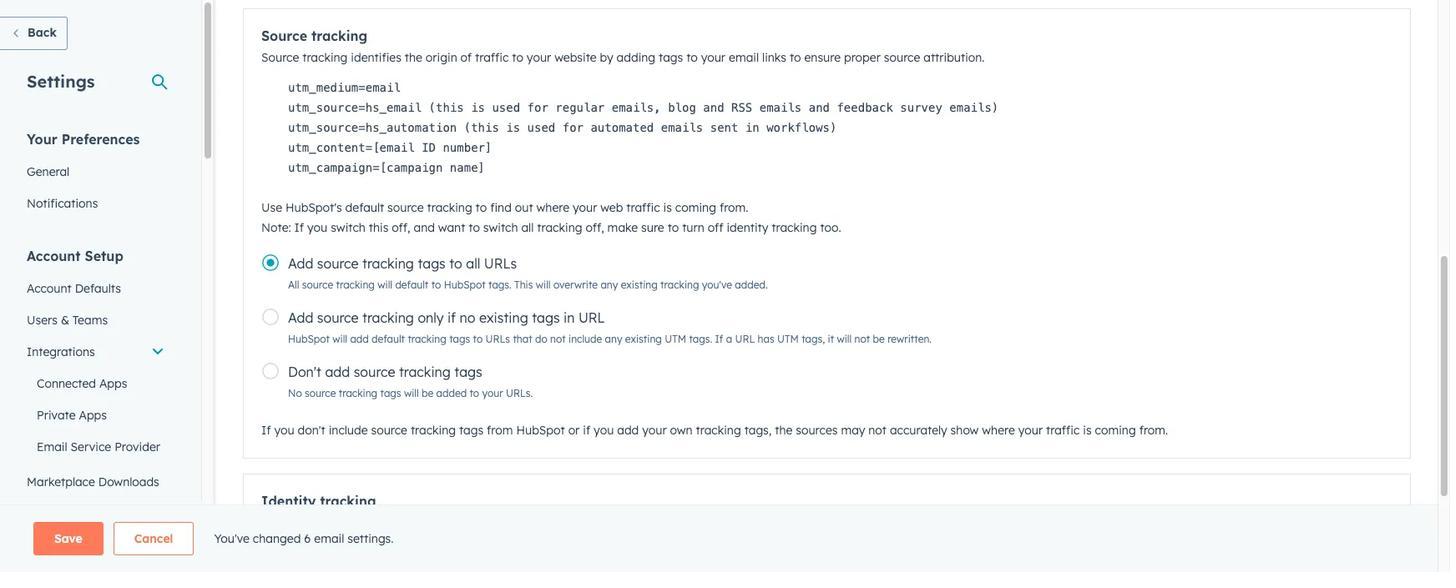 Task type: describe. For each thing, give the bounding box(es) containing it.
utm_campaign=[campaign
[[288, 161, 443, 174]]

account for account setup
[[27, 248, 81, 265]]

added
[[436, 387, 467, 400]]

integrations
[[27, 345, 95, 360]]

cancel button
[[113, 523, 194, 556]]

and up sent
[[703, 101, 724, 114]]

utm_source=hs_automation
[[288, 121, 457, 134]]

2 vertical spatial if
[[261, 423, 271, 438]]

settings.
[[348, 532, 394, 547]]

default inside use hubspot's default source tracking to find out where your web traffic is coming from. note: if you switch this off, and want to switch all tracking off, make sure to turn off identity tracking too.
[[345, 200, 384, 215]]

cancel
[[134, 532, 173, 547]]

source down hubspot's at the top left of page
[[317, 255, 359, 272]]

pages
[[762, 516, 796, 531]]

1 vertical spatial include
[[329, 423, 368, 438]]

by
[[600, 50, 613, 65]]

you inside use hubspot's default source tracking to find out where your web traffic is coming from. note: if you switch this off, and want to switch all tracking off, make sure to turn off identity tracking too.
[[307, 220, 327, 235]]

rss
[[731, 101, 752, 114]]

tags down the no
[[449, 333, 470, 346]]

not for url
[[550, 333, 566, 346]]

links
[[762, 50, 786, 65]]

preferences
[[62, 131, 140, 148]]

in inside add source tracking only if no existing tags in url hubspot will add default tracking tags to urls that do not include any existing utm tags. if a url has utm tags, it will not be rewritten.
[[564, 310, 575, 326]]

default inside add source tracking only if no existing tags in url hubspot will add default tracking tags to urls that do not include any existing utm tags. if a url has utm tags, it will not be rewritten.
[[372, 333, 405, 346]]

you've
[[214, 532, 250, 547]]

may
[[841, 423, 865, 438]]

settings
[[27, 71, 95, 92]]

notifications link
[[17, 188, 174, 220]]

back
[[28, 25, 57, 40]]

blog
[[668, 101, 696, 114]]

1 horizontal spatial the
[[775, 423, 793, 438]]

source right the don't
[[354, 364, 395, 381]]

your preferences
[[27, 131, 140, 148]]

emails)
[[949, 101, 999, 114]]

apps for connected apps
[[99, 377, 127, 392]]

don't
[[298, 423, 325, 438]]

before
[[615, 516, 651, 531]]

do
[[535, 333, 547, 346]]

no
[[460, 310, 475, 326]]

coming inside use hubspot's default source tracking to find out where your web traffic is coming from. note: if you switch this off, and want to switch all tracking off, make sure to turn off identity tracking too.
[[675, 200, 716, 215]]

where inside use hubspot's default source tracking to find out where your web traffic is coming from. note: if you switch this off, and want to switch all tracking off, make sure to turn off identity tracking too.
[[536, 200, 569, 215]]

want
[[438, 220, 465, 235]]

and inside use hubspot's default source tracking to find out where your web traffic is coming from. note: if you switch this off, and want to switch all tracking off, make sure to turn off identity tracking too.
[[414, 220, 435, 235]]

will down "this"
[[378, 279, 392, 291]]

utm_medium=email utm_source=hs_email (this is used for regular emails, blog and rss emails and feedback survey emails) utm_source=hs_automation (this is used for automated emails sent in workflows) utm_content=[email id number] utm_campaign=[campaign name]
[[288, 81, 999, 174]]

from. inside use hubspot's default source tracking to find out where your web traffic is coming from. note: if you switch this off, and want to switch all tracking off, make sure to turn off identity tracking too.
[[720, 200, 748, 215]]

you've
[[702, 279, 732, 291]]

activity.
[[880, 516, 923, 531]]

proper
[[844, 50, 881, 65]]

add for tracking
[[350, 333, 369, 346]]

default inside add source tracking tags to all urls all source tracking will default to hubspot tags. this will overwrite any existing tracking you've added.
[[395, 279, 429, 291]]

source down don't add source tracking tags no source tracking tags will be added to your urls. at the left of the page
[[371, 423, 407, 438]]

save
[[54, 532, 82, 547]]

number]
[[443, 141, 492, 154]]

your inside use hubspot's default source tracking to find out where your web traffic is coming from. note: if you switch this off, and want to switch all tracking off, make sure to turn off identity tracking too.
[[573, 200, 597, 215]]

website
[[555, 50, 597, 65]]

and right views
[[833, 516, 854, 531]]

in inside utm_medium=email utm_source=hs_email (this is used for regular emails, blog and rss emails and feedback survey emails) utm_source=hs_automation (this is used for automated emails sent in workflows) utm_content=[email id number] utm_campaign=[campaign name]
[[745, 121, 759, 134]]

2 horizontal spatial hubspot
[[516, 423, 565, 438]]

source inside use hubspot's default source tracking to find out where your web traffic is coming from. note: if you switch this off, and want to switch all tracking off, make sure to turn off identity tracking too.
[[387, 200, 424, 215]]

survey
[[900, 101, 942, 114]]

1 vertical spatial existing
[[479, 310, 528, 326]]

from
[[487, 423, 513, 438]]

identifies
[[351, 50, 401, 65]]

private apps link
[[17, 400, 174, 432]]

&
[[61, 313, 69, 328]]

2 off, from the left
[[586, 220, 604, 235]]

1 horizontal spatial emails
[[759, 101, 802, 114]]

provider
[[114, 440, 160, 455]]

to right of on the left
[[512, 50, 523, 65]]

will inside don't add source tracking tags no source tracking tags will be added to your urls.
[[404, 387, 419, 400]]

to inside don't add source tracking tags no source tracking tags will be added to your urls.
[[470, 387, 479, 400]]

notifications
[[27, 196, 98, 211]]

2 horizontal spatial you
[[594, 423, 614, 438]]

tags. inside add source tracking only if no existing tags in url hubspot will add default tracking tags to urls that do not include any existing utm tags. if a url has utm tags, it will not be rewritten.
[[689, 333, 712, 346]]

utm_medium=email
[[288, 81, 401, 94]]

users & teams link
[[17, 305, 174, 336]]

adding
[[617, 50, 655, 65]]

add source tracking tags to all urls all source tracking will default to hubspot tags. this will overwrite any existing tracking you've added.
[[288, 255, 768, 291]]

to left find
[[476, 200, 487, 215]]

add source tracking only if no existing tags in url hubspot will add default tracking tags to urls that do not include any existing utm tags. if a url has utm tags, it will not be rewritten.
[[288, 310, 932, 346]]

1 identity from the top
[[261, 493, 316, 510]]

be inside add source tracking only if no existing tags in url hubspot will add default tracking tags to urls that do not include any existing utm tags. if a url has utm tags, it will not be rewritten.
[[873, 333, 885, 346]]

1 utm from the left
[[665, 333, 686, 346]]

own
[[670, 423, 693, 438]]

1 vertical spatial tags,
[[744, 423, 772, 438]]

sure
[[641, 220, 664, 235]]

to down want
[[449, 255, 462, 272]]

2 vertical spatial traffic
[[1046, 423, 1080, 438]]

of
[[461, 50, 472, 65]]

private
[[37, 408, 76, 423]]

contacts
[[419, 516, 467, 531]]

source inside source tracking source tracking identifies the origin of traffic to your website by adding tags to your email links to ensure proper source attribution.
[[884, 50, 920, 65]]

not for or
[[868, 423, 887, 438]]

1 vertical spatial coming
[[1095, 423, 1136, 438]]

identity tracking identity tracking recognizes contacts that have visited your site before and can track their pages views and site activity.
[[261, 493, 923, 531]]

sent
[[710, 121, 738, 134]]

if inside add source tracking only if no existing tags in url hubspot will add default tracking tags to urls that do not include any existing utm tags. if a url has utm tags, it will not be rewritten.
[[715, 333, 723, 346]]

0 vertical spatial used
[[492, 101, 520, 114]]

connected apps link
[[17, 368, 174, 400]]

and left can
[[654, 516, 676, 531]]

use
[[261, 200, 282, 215]]

include inside add source tracking only if no existing tags in url hubspot will add default tracking tags to urls that do not include any existing utm tags. if a url has utm tags, it will not be rewritten.
[[569, 333, 602, 346]]

marketplace downloads link
[[17, 467, 174, 498]]

defaults
[[75, 281, 121, 296]]

all
[[288, 279, 299, 291]]

existing inside add source tracking tags to all urls all source tracking will default to hubspot tags. this will overwrite any existing tracking you've added.
[[621, 279, 658, 291]]

hubspot inside add source tracking tags to all urls all source tracking will default to hubspot tags. this will overwrite any existing tracking you've added.
[[444, 279, 486, 291]]

it
[[828, 333, 834, 346]]

general link
[[17, 156, 174, 188]]

web
[[600, 200, 623, 215]]

your
[[27, 131, 57, 148]]

off
[[708, 220, 723, 235]]

source right the all
[[302, 279, 333, 291]]

2 identity from the top
[[261, 516, 305, 531]]

is inside use hubspot's default source tracking to find out where your web traffic is coming from. note: if you switch this off, and want to switch all tracking off, make sure to turn off identity tracking too.
[[663, 200, 672, 215]]

marketplace
[[27, 475, 95, 490]]

1 off, from the left
[[392, 220, 410, 235]]

use hubspot's default source tracking to find out where your web traffic is coming from. note: if you switch this off, and want to switch all tracking off, make sure to turn off identity tracking too.
[[261, 200, 841, 235]]

source inside add source tracking only if no existing tags in url hubspot will add default tracking tags to urls that do not include any existing utm tags. if a url has utm tags, it will not be rewritten.
[[317, 310, 359, 326]]

account defaults link
[[17, 273, 174, 305]]

0 vertical spatial (this
[[429, 101, 464, 114]]

urls.
[[506, 387, 533, 400]]

hubspot's
[[285, 200, 342, 215]]

note:
[[261, 220, 291, 235]]

find
[[490, 200, 512, 215]]

any inside add source tracking only if no existing tags in url hubspot will add default tracking tags to urls that do not include any existing utm tags. if a url has utm tags, it will not be rewritten.
[[605, 333, 622, 346]]

save button
[[33, 523, 103, 556]]

1 horizontal spatial if
[[583, 423, 590, 438]]

downloads
[[98, 475, 159, 490]]

0 horizontal spatial url
[[578, 310, 605, 326]]



Task type: vqa. For each thing, say whether or not it's contained in the screenshot.
Press to sort. icon
no



Task type: locate. For each thing, give the bounding box(es) containing it.
to right links
[[790, 50, 801, 65]]

the inside source tracking source tracking identifies the origin of traffic to your website by adding tags to your email links to ensure proper source attribution.
[[405, 50, 422, 65]]

emails up workflows) at the right top
[[759, 101, 802, 114]]

name]
[[450, 161, 485, 174]]

that
[[513, 333, 532, 346], [470, 516, 492, 531]]

don't
[[288, 364, 321, 381]]

tags left added
[[380, 387, 401, 400]]

you right or
[[594, 423, 614, 438]]

add inside add source tracking only if no existing tags in url hubspot will add default tracking tags to urls that do not include any existing utm tags. if a url has utm tags, it will not be rewritten.
[[288, 310, 313, 326]]

will right this on the left
[[536, 279, 551, 291]]

hubspot inside add source tracking only if no existing tags in url hubspot will add default tracking tags to urls that do not include any existing utm tags. if a url has utm tags, it will not be rewritten.
[[288, 333, 330, 346]]

for left regular
[[527, 101, 548, 114]]

origin
[[426, 50, 457, 65]]

tags
[[659, 50, 683, 65], [418, 255, 446, 272], [532, 310, 560, 326], [449, 333, 470, 346], [454, 364, 482, 381], [380, 387, 401, 400], [459, 423, 484, 438]]

that inside add source tracking only if no existing tags in url hubspot will add default tracking tags to urls that do not include any existing utm tags. if a url has utm tags, it will not be rewritten.
[[513, 333, 532, 346]]

for
[[527, 101, 548, 114], [562, 121, 584, 134]]

1 add from the top
[[288, 255, 313, 272]]

any right do
[[605, 333, 622, 346]]

email right '6'
[[314, 532, 344, 547]]

no
[[288, 387, 302, 400]]

id
[[422, 141, 436, 154]]

2 vertical spatial default
[[372, 333, 405, 346]]

1 site from the left
[[593, 516, 612, 531]]

tags inside add source tracking tags to all urls all source tracking will default to hubspot tags. this will overwrite any existing tracking you've added.
[[418, 255, 446, 272]]

1 horizontal spatial site
[[857, 516, 877, 531]]

not
[[550, 333, 566, 346], [855, 333, 870, 346], [868, 423, 887, 438]]

1 vertical spatial used
[[527, 121, 555, 134]]

be left added
[[422, 387, 433, 400]]

0 vertical spatial tags,
[[802, 333, 825, 346]]

1 vertical spatial emails
[[661, 121, 703, 134]]

1 horizontal spatial from.
[[1139, 423, 1168, 438]]

0 vertical spatial tags.
[[488, 279, 512, 291]]

tags up added
[[454, 364, 482, 381]]

be left the rewritten.
[[873, 333, 885, 346]]

apps up private apps 'link'
[[99, 377, 127, 392]]

that inside identity tracking identity tracking recognizes contacts that have visited your site before and can track their pages views and site activity.
[[470, 516, 492, 531]]

0 horizontal spatial coming
[[675, 200, 716, 215]]

if left the no
[[447, 310, 456, 326]]

add for add source tracking tags to all urls
[[288, 255, 313, 272]]

url down the overwrite
[[578, 310, 605, 326]]

utm left the a
[[665, 333, 686, 346]]

1 vertical spatial account
[[27, 281, 72, 296]]

can
[[679, 516, 699, 531]]

setup
[[85, 248, 123, 265]]

0 horizontal spatial traffic
[[475, 50, 509, 65]]

include right do
[[569, 333, 602, 346]]

your preferences element
[[17, 130, 174, 220]]

has
[[758, 333, 774, 346]]

if right note:
[[294, 220, 304, 235]]

urls
[[484, 255, 517, 272], [486, 333, 510, 346]]

turn
[[682, 220, 704, 235]]

0 horizontal spatial if
[[261, 423, 271, 438]]

connected apps
[[37, 377, 127, 392]]

your inside don't add source tracking tags no source tracking tags will be added to your urls.
[[482, 387, 503, 400]]

urls inside add source tracking only if no existing tags in url hubspot will add default tracking tags to urls that do not include any existing utm tags. if a url has utm tags, it will not be rewritten.
[[486, 333, 510, 346]]

added.
[[735, 279, 768, 291]]

0 vertical spatial traffic
[[475, 50, 509, 65]]

account up 'account defaults' on the left of the page
[[27, 248, 81, 265]]

add right the don't
[[325, 364, 350, 381]]

0 horizontal spatial for
[[527, 101, 548, 114]]

utm right has in the right of the page
[[777, 333, 799, 346]]

the left 'sources'
[[775, 423, 793, 438]]

if you don't include source tracking tags from hubspot or if you add your own tracking tags, the sources may not accurately show where your traffic is coming from.
[[261, 423, 1168, 438]]

your right visited
[[565, 516, 589, 531]]

make
[[607, 220, 638, 235]]

0 vertical spatial default
[[345, 200, 384, 215]]

6
[[304, 532, 311, 547]]

users & teams
[[27, 313, 108, 328]]

(this up "number]"
[[464, 121, 499, 134]]

0 horizontal spatial from.
[[720, 200, 748, 215]]

0 vertical spatial add
[[350, 333, 369, 346]]

hubspot up the don't
[[288, 333, 330, 346]]

hubspot up the no
[[444, 279, 486, 291]]

2 horizontal spatial if
[[715, 333, 723, 346]]

1 account from the top
[[27, 248, 81, 265]]

all down out
[[521, 220, 534, 235]]

1 vertical spatial urls
[[486, 333, 510, 346]]

add up the all
[[288, 255, 313, 272]]

track
[[702, 516, 730, 531]]

any right the overwrite
[[601, 279, 618, 291]]

include
[[569, 333, 602, 346], [329, 423, 368, 438]]

1 horizontal spatial tags,
[[802, 333, 825, 346]]

rewritten.
[[888, 333, 932, 346]]

emails
[[759, 101, 802, 114], [661, 121, 703, 134]]

hubspot left or
[[516, 423, 565, 438]]

ensure
[[804, 50, 841, 65]]

you
[[307, 220, 327, 235], [274, 423, 294, 438], [594, 423, 614, 438]]

off, right "this"
[[392, 220, 410, 235]]

0 vertical spatial where
[[536, 200, 569, 215]]

changed
[[253, 532, 301, 547]]

0 horizontal spatial be
[[422, 387, 433, 400]]

not right do
[[550, 333, 566, 346]]

off,
[[392, 220, 410, 235], [586, 220, 604, 235]]

to right want
[[469, 220, 480, 235]]

0 horizontal spatial where
[[536, 200, 569, 215]]

0 horizontal spatial email
[[314, 532, 344, 547]]

1 horizontal spatial where
[[982, 423, 1015, 438]]

1 switch from the left
[[331, 220, 366, 235]]

attribution.
[[924, 50, 985, 65]]

email service provider
[[37, 440, 160, 455]]

to left turn
[[668, 220, 679, 235]]

your left "own"
[[642, 423, 667, 438]]

not right it
[[855, 333, 870, 346]]

2 utm from the left
[[777, 333, 799, 346]]

email inside source tracking source tracking identifies the origin of traffic to your website by adding tags to your email links to ensure proper source attribution.
[[729, 50, 759, 65]]

add
[[288, 255, 313, 272], [288, 310, 313, 326]]

1 horizontal spatial be
[[873, 333, 885, 346]]

add inside add source tracking tags to all urls all source tracking will default to hubspot tags. this will overwrite any existing tracking you've added.
[[288, 255, 313, 272]]

to down the no
[[473, 333, 483, 346]]

add down the all
[[288, 310, 313, 326]]

this
[[514, 279, 533, 291]]

account setup element
[[17, 247, 174, 573]]

1 vertical spatial where
[[982, 423, 1015, 438]]

switch left "this"
[[331, 220, 366, 235]]

1 vertical spatial add
[[325, 364, 350, 381]]

1 horizontal spatial all
[[521, 220, 534, 235]]

to up only
[[431, 279, 441, 291]]

tags. inside add source tracking tags to all urls all source tracking will default to hubspot tags. this will overwrite any existing tracking you've added.
[[488, 279, 512, 291]]

1 horizontal spatial for
[[562, 121, 584, 134]]

0 horizontal spatial in
[[564, 310, 575, 326]]

your left urls.
[[482, 387, 503, 400]]

tags up do
[[532, 310, 560, 326]]

0 horizontal spatial off,
[[392, 220, 410, 235]]

0 vertical spatial source
[[261, 28, 307, 44]]

0 vertical spatial emails
[[759, 101, 802, 114]]

account defaults
[[27, 281, 121, 296]]

your
[[527, 50, 551, 65], [701, 50, 726, 65], [573, 200, 597, 215], [482, 387, 503, 400], [642, 423, 667, 438], [1018, 423, 1043, 438], [565, 516, 589, 531]]

0 horizontal spatial that
[[470, 516, 492, 531]]

apps inside 'link'
[[79, 408, 107, 423]]

include right don't
[[329, 423, 368, 438]]

used up "number]"
[[492, 101, 520, 114]]

1 horizontal spatial traffic
[[626, 200, 660, 215]]

your left website
[[527, 50, 551, 65]]

(this
[[429, 101, 464, 114], [464, 121, 499, 134]]

0 vertical spatial url
[[578, 310, 605, 326]]

coming
[[675, 200, 716, 215], [1095, 423, 1136, 438]]

be
[[873, 333, 885, 346], [422, 387, 433, 400]]

1 vertical spatial be
[[422, 387, 433, 400]]

1 horizontal spatial coming
[[1095, 423, 1136, 438]]

0 horizontal spatial if
[[447, 310, 456, 326]]

default up "this"
[[345, 200, 384, 215]]

apps up service
[[79, 408, 107, 423]]

and up workflows) at the right top
[[809, 101, 830, 114]]

if left the a
[[715, 333, 723, 346]]

back link
[[0, 17, 68, 50]]

will
[[378, 279, 392, 291], [536, 279, 551, 291], [333, 333, 347, 346], [837, 333, 852, 346], [404, 387, 419, 400]]

or
[[568, 423, 580, 438]]

0 horizontal spatial switch
[[331, 220, 366, 235]]

be inside don't add source tracking tags no source tracking tags will be added to your urls.
[[422, 387, 433, 400]]

if right or
[[583, 423, 590, 438]]

0 vertical spatial the
[[405, 50, 422, 65]]

only
[[418, 310, 444, 326]]

1 horizontal spatial email
[[729, 50, 759, 65]]

users
[[27, 313, 58, 328]]

0 horizontal spatial emails
[[661, 121, 703, 134]]

1 horizontal spatial you
[[307, 220, 327, 235]]

1 vertical spatial if
[[715, 333, 723, 346]]

if
[[294, 220, 304, 235], [715, 333, 723, 346], [261, 423, 271, 438]]

email service provider link
[[17, 432, 174, 463]]

0 vertical spatial in
[[745, 121, 759, 134]]

2 site from the left
[[857, 516, 877, 531]]

the left origin
[[405, 50, 422, 65]]

0 vertical spatial hubspot
[[444, 279, 486, 291]]

if left don't
[[261, 423, 271, 438]]

2 vertical spatial hubspot
[[516, 423, 565, 438]]

will right it
[[837, 333, 852, 346]]

0 horizontal spatial site
[[593, 516, 612, 531]]

add for don't
[[617, 423, 639, 438]]

1 vertical spatial identity
[[261, 516, 305, 531]]

0 vertical spatial all
[[521, 220, 534, 235]]

will up don't add source tracking tags no source tracking tags will be added to your urls. at the left of the page
[[333, 333, 347, 346]]

1 vertical spatial add
[[288, 310, 313, 326]]

0 horizontal spatial utm
[[665, 333, 686, 346]]

default up don't add source tracking tags no source tracking tags will be added to your urls. at the left of the page
[[372, 333, 405, 346]]

2 source from the top
[[261, 50, 299, 65]]

integrations button
[[17, 336, 174, 368]]

too.
[[820, 220, 841, 235]]

1 horizontal spatial hubspot
[[444, 279, 486, 291]]

0 horizontal spatial all
[[466, 255, 480, 272]]

0 vertical spatial if
[[447, 310, 456, 326]]

source right no
[[305, 387, 336, 400]]

if
[[447, 310, 456, 326], [583, 423, 590, 438]]

0 horizontal spatial you
[[274, 423, 294, 438]]

traffic inside source tracking source tracking identifies the origin of traffic to your website by adding tags to your email links to ensure proper source attribution.
[[475, 50, 509, 65]]

to right added
[[470, 387, 479, 400]]

1 vertical spatial for
[[562, 121, 584, 134]]

switch down find
[[483, 220, 518, 235]]

all inside use hubspot's default source tracking to find out where your web traffic is coming from. note: if you switch this off, and want to switch all tracking off, make sure to turn off identity tracking too.
[[521, 220, 534, 235]]

email left links
[[729, 50, 759, 65]]

visited
[[526, 516, 562, 531]]

1 vertical spatial from.
[[1139, 423, 1168, 438]]

0 vertical spatial from.
[[720, 200, 748, 215]]

0 horizontal spatial tags,
[[744, 423, 772, 438]]

existing
[[621, 279, 658, 291], [479, 310, 528, 326], [625, 333, 662, 346]]

add for add source tracking only if no existing tags in url
[[288, 310, 313, 326]]

1 vertical spatial traffic
[[626, 200, 660, 215]]

traffic inside use hubspot's default source tracking to find out where your web traffic is coming from. note: if you switch this off, and want to switch all tracking off, make sure to turn off identity tracking too.
[[626, 200, 660, 215]]

private apps
[[37, 408, 107, 423]]

that left do
[[513, 333, 532, 346]]

off, down "web"
[[586, 220, 604, 235]]

service
[[71, 440, 111, 455]]

1 vertical spatial tags.
[[689, 333, 712, 346]]

if inside add source tracking only if no existing tags in url hubspot will add default tracking tags to urls that do not include any existing utm tags. if a url has utm tags, it will not be rewritten.
[[447, 310, 456, 326]]

identity
[[727, 220, 768, 235]]

1 vertical spatial email
[[314, 532, 344, 547]]

if inside use hubspot's default source tracking to find out where your web traffic is coming from. note: if you switch this off, and want to switch all tracking off, make sure to turn off identity tracking too.
[[294, 220, 304, 235]]

add inside add source tracking only if no existing tags in url hubspot will add default tracking tags to urls that do not include any existing utm tags. if a url has utm tags, it will not be rewritten.
[[350, 333, 369, 346]]

0 vertical spatial add
[[288, 255, 313, 272]]

1 source from the top
[[261, 28, 307, 44]]

accurately
[[890, 423, 947, 438]]

1 horizontal spatial url
[[735, 333, 755, 346]]

1 horizontal spatial in
[[745, 121, 759, 134]]

tags. left the a
[[689, 333, 712, 346]]

emails down "blog"
[[661, 121, 703, 134]]

a
[[726, 333, 732, 346]]

0 vertical spatial if
[[294, 220, 304, 235]]

0 vertical spatial coming
[[675, 200, 716, 215]]

tags,
[[802, 333, 825, 346], [744, 423, 772, 438]]

not right may
[[868, 423, 887, 438]]

account inside account defaults link
[[27, 281, 72, 296]]

urls up this on the left
[[484, 255, 517, 272]]

emails,
[[612, 101, 661, 114]]

2 account from the top
[[27, 281, 72, 296]]

your right the show
[[1018, 423, 1043, 438]]

default up only
[[395, 279, 429, 291]]

1 horizontal spatial utm
[[777, 333, 799, 346]]

tags. left this on the left
[[488, 279, 512, 291]]

0 vertical spatial be
[[873, 333, 885, 346]]

you down hubspot's at the top left of page
[[307, 220, 327, 235]]

all up the no
[[466, 255, 480, 272]]

for down regular
[[562, 121, 584, 134]]

1 horizontal spatial include
[[569, 333, 602, 346]]

(this up id
[[429, 101, 464, 114]]

tags left from
[[459, 423, 484, 438]]

in down the overwrite
[[564, 310, 575, 326]]

where right out
[[536, 200, 569, 215]]

to inside add source tracking only if no existing tags in url hubspot will add default tracking tags to urls that do not include any existing utm tags. if a url has utm tags, it will not be rewritten.
[[473, 333, 483, 346]]

is
[[471, 101, 485, 114], [506, 121, 520, 134], [663, 200, 672, 215], [1083, 423, 1092, 438]]

0 vertical spatial for
[[527, 101, 548, 114]]

show
[[951, 423, 979, 438]]

tags.
[[488, 279, 512, 291], [689, 333, 712, 346]]

account setup
[[27, 248, 123, 265]]

your inside identity tracking identity tracking recognizes contacts that have visited your site before and can track their pages views and site activity.
[[565, 516, 589, 531]]

source up "this"
[[387, 200, 424, 215]]

will left added
[[404, 387, 419, 400]]

0 vertical spatial identity
[[261, 493, 316, 510]]

all
[[521, 220, 534, 235], [466, 255, 480, 272]]

2 switch from the left
[[483, 220, 518, 235]]

urls left do
[[486, 333, 510, 346]]

marketplace downloads
[[27, 475, 159, 490]]

hubspot
[[444, 279, 486, 291], [288, 333, 330, 346], [516, 423, 565, 438]]

account
[[27, 248, 81, 265], [27, 281, 72, 296]]

recognizes
[[357, 516, 415, 531]]

all inside add source tracking tags to all urls all source tracking will default to hubspot tags. this will overwrite any existing tracking you've added.
[[466, 255, 480, 272]]

apps for private apps
[[79, 408, 107, 423]]

0 vertical spatial that
[[513, 333, 532, 346]]

1 vertical spatial in
[[564, 310, 575, 326]]

automated
[[591, 121, 654, 134]]

overwrite
[[553, 279, 598, 291]]

2 add from the top
[[288, 310, 313, 326]]

tags down want
[[418, 255, 446, 272]]

site left before
[[593, 516, 612, 531]]

1 horizontal spatial switch
[[483, 220, 518, 235]]

used down regular
[[527, 121, 555, 134]]

2 vertical spatial existing
[[625, 333, 662, 346]]

and left want
[[414, 220, 435, 235]]

1 horizontal spatial used
[[527, 121, 555, 134]]

utm_content=[email
[[288, 141, 415, 154]]

add inside don't add source tracking tags no source tracking tags will be added to your urls.
[[325, 364, 350, 381]]

tags inside source tracking source tracking identifies the origin of traffic to your website by adding tags to your email links to ensure proper source attribution.
[[659, 50, 683, 65]]

0 vertical spatial existing
[[621, 279, 658, 291]]

regular
[[555, 101, 605, 114]]

tags, left it
[[802, 333, 825, 346]]

add up don't add source tracking tags no source tracking tags will be added to your urls. at the left of the page
[[350, 333, 369, 346]]

1 vertical spatial that
[[470, 516, 492, 531]]

1 horizontal spatial tags.
[[689, 333, 712, 346]]

account for account defaults
[[27, 281, 72, 296]]

in
[[745, 121, 759, 134], [564, 310, 575, 326]]

0 vertical spatial email
[[729, 50, 759, 65]]

1 vertical spatial (this
[[464, 121, 499, 134]]

1 vertical spatial if
[[583, 423, 590, 438]]

0 vertical spatial urls
[[484, 255, 517, 272]]

their
[[734, 516, 759, 531]]

your left "web"
[[573, 200, 597, 215]]

where right the show
[[982, 423, 1015, 438]]

urls inside add source tracking tags to all urls all source tracking will default to hubspot tags. this will overwrite any existing tracking you've added.
[[484, 255, 517, 272]]

tags, inside add source tracking only if no existing tags in url hubspot will add default tracking tags to urls that do not include any existing utm tags. if a url has utm tags, it will not be rewritten.
[[802, 333, 825, 346]]

account up users
[[27, 281, 72, 296]]

0 horizontal spatial hubspot
[[288, 333, 330, 346]]

1 vertical spatial apps
[[79, 408, 107, 423]]

connected
[[37, 377, 96, 392]]

1 vertical spatial all
[[466, 255, 480, 272]]

source
[[261, 28, 307, 44], [261, 50, 299, 65]]

to up "blog"
[[686, 50, 698, 65]]

any inside add source tracking tags to all urls all source tracking will default to hubspot tags. this will overwrite any existing tracking you've added.
[[601, 279, 618, 291]]

0 vertical spatial account
[[27, 248, 81, 265]]

email
[[37, 440, 67, 455]]

source up the don't
[[317, 310, 359, 326]]

1 vertical spatial url
[[735, 333, 755, 346]]

2 vertical spatial add
[[617, 423, 639, 438]]

tags right 'adding'
[[659, 50, 683, 65]]

your left links
[[701, 50, 726, 65]]

site left activity.
[[857, 516, 877, 531]]



